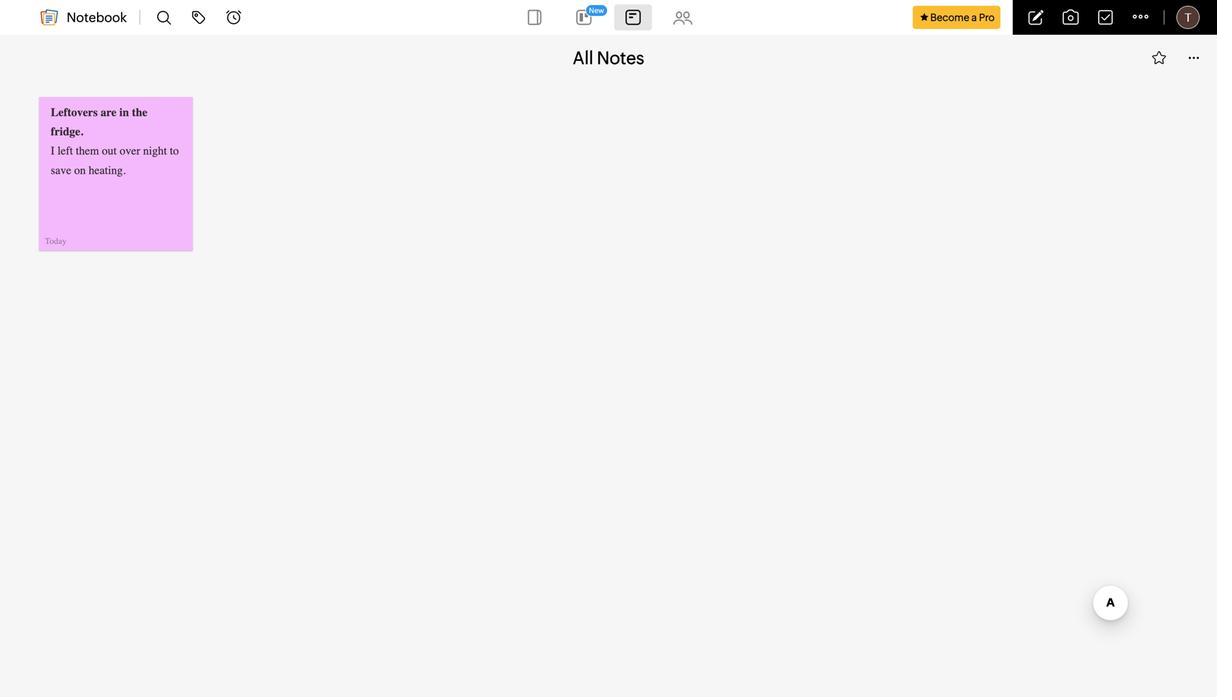 Task type: describe. For each thing, give the bounding box(es) containing it.
capture image
[[1060, 6, 1083, 29]]

save
[[51, 164, 71, 177]]

are
[[101, 106, 117, 119]]

over
[[120, 144, 140, 158]]

to do image
[[1094, 6, 1118, 29]]

a
[[972, 12, 977, 23]]

notebook
[[67, 10, 127, 25]]

reminders image
[[222, 6, 245, 29]]

notes
[[597, 48, 645, 68]]

pro
[[979, 12, 995, 23]]

to
[[170, 144, 179, 158]]

on
[[74, 164, 86, 177]]

new image
[[41, 9, 58, 26]]

s image
[[1151, 49, 1168, 67]]

all
[[573, 48, 594, 68]]

new
[[589, 6, 604, 14]]

in
[[119, 106, 129, 119]]

today
[[45, 236, 67, 246]]

s image
[[1186, 49, 1203, 67]]

heating.
[[89, 164, 126, 177]]

i
[[51, 144, 55, 158]]

3 color image from the left
[[673, 7, 693, 28]]

them
[[76, 144, 99, 158]]

out
[[102, 144, 117, 158]]

become a pro
[[931, 12, 995, 23]]

color image
[[525, 7, 545, 28]]



Task type: vqa. For each thing, say whether or not it's contained in the screenshot.
Search image
yes



Task type: locate. For each thing, give the bounding box(es) containing it.
become
[[931, 12, 970, 23]]

color image
[[574, 7, 594, 28], [623, 7, 644, 28], [673, 7, 693, 28]]

the
[[132, 106, 147, 119]]

xxs image
[[919, 12, 931, 23]]

left
[[57, 144, 73, 158]]

all notes
[[573, 48, 645, 68]]

xxs image
[[173, 105, 184, 116]]

0 horizontal spatial color image
[[574, 7, 594, 28]]

1 color image from the left
[[574, 7, 594, 28]]

tags image
[[187, 6, 210, 29]]

leftovers
[[51, 106, 98, 119]]

night
[[143, 144, 167, 158]]

1 horizontal spatial color image
[[623, 7, 644, 28]]

search image
[[152, 6, 175, 29]]

2 color image from the left
[[623, 7, 644, 28]]

fridge.
[[51, 125, 83, 138]]

2 horizontal spatial color image
[[673, 7, 693, 28]]

write image
[[1025, 6, 1048, 29]]

leftovers are in the fridge. i left them out over night to save on heating.
[[51, 106, 179, 177]]



